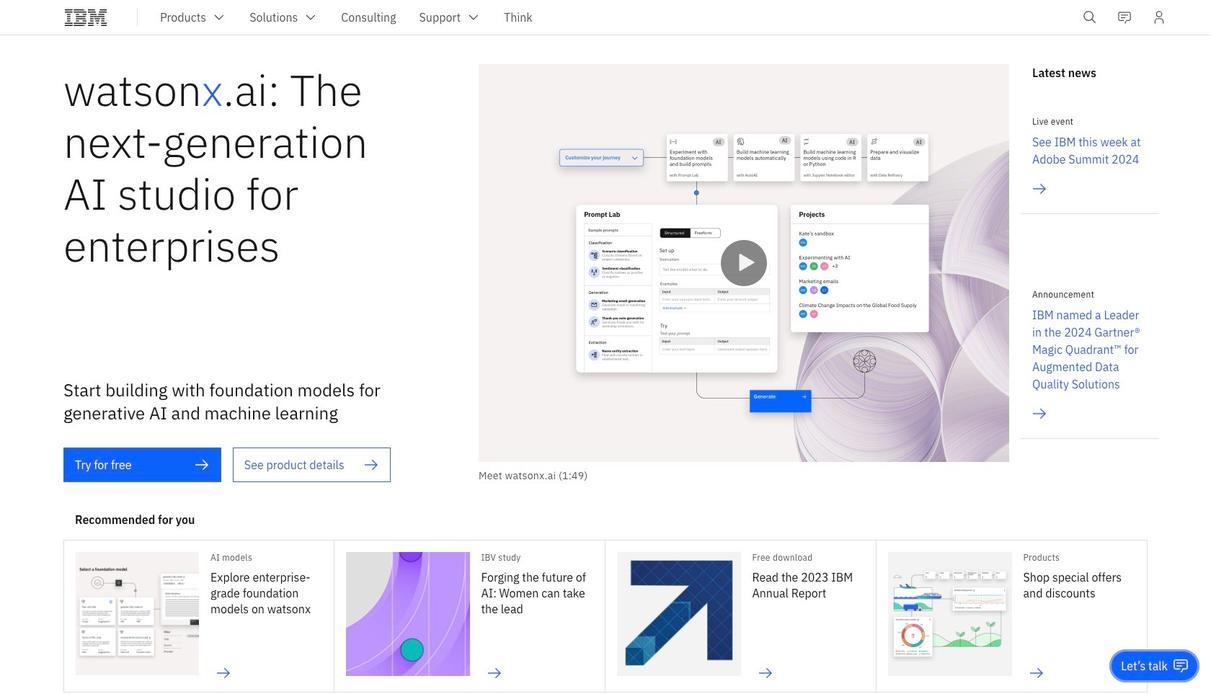Task type: describe. For each thing, give the bounding box(es) containing it.
let's talk element
[[1122, 658, 1168, 674]]



